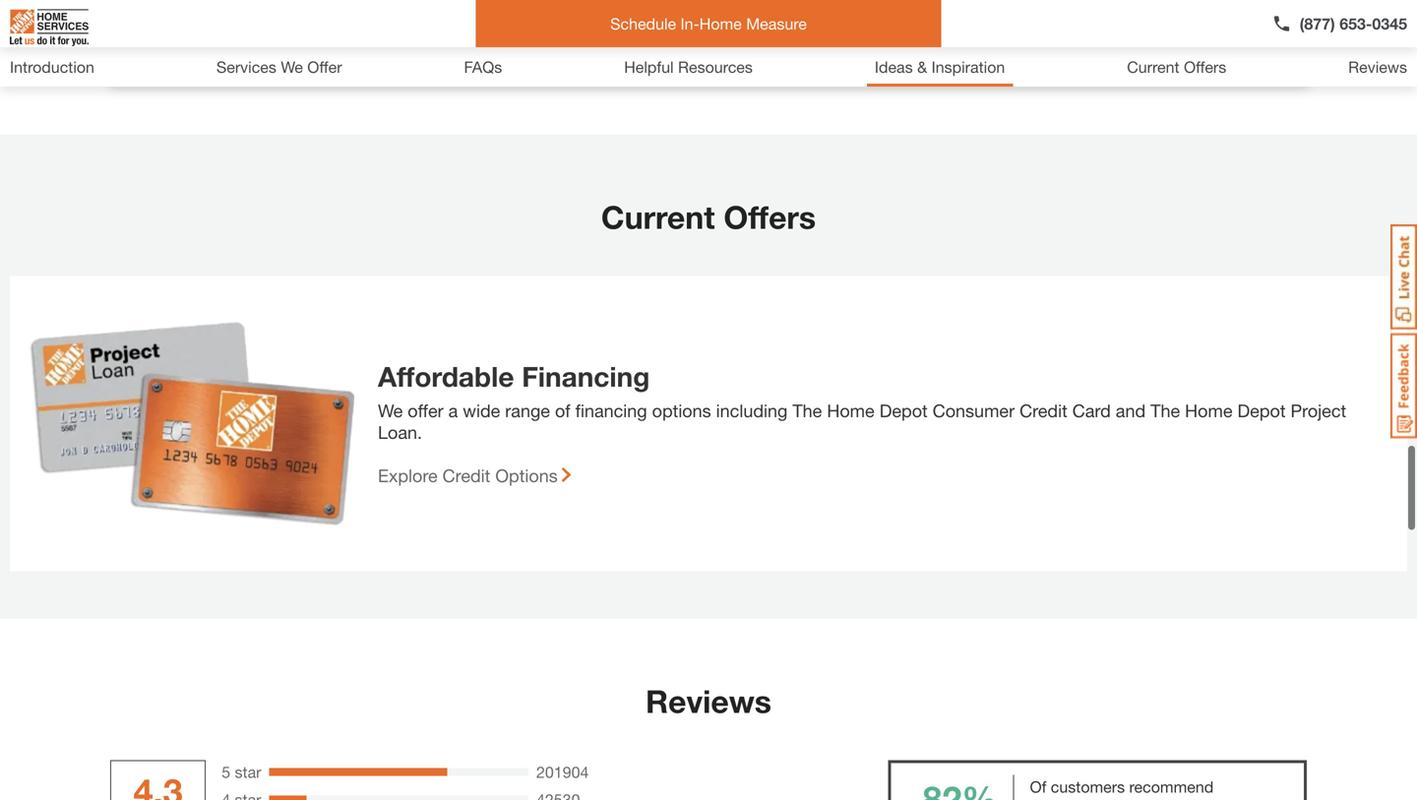 Task type: locate. For each thing, give the bounding box(es) containing it.
wide
[[463, 400, 500, 421]]

home
[[700, 14, 742, 33], [827, 400, 875, 421], [1186, 400, 1233, 421]]

1 horizontal spatial 5
[[222, 763, 230, 782]]

measure
[[747, 14, 807, 33]]

0345
[[1373, 14, 1408, 33]]

financing
[[576, 400, 648, 421]]

1 vertical spatial reviews
[[646, 683, 772, 720]]

depot left consumer
[[880, 400, 928, 421]]

1 horizontal spatial we
[[378, 400, 403, 421]]

affordable financing
[[378, 360, 650, 393]]

0 vertical spatial reviews
[[1349, 58, 1408, 76]]

resources
[[678, 58, 753, 76]]

0 horizontal spatial offers
[[724, 198, 816, 236]]

the right including
[[793, 400, 823, 421]]

of
[[555, 400, 571, 421]]

the right 'and'
[[1151, 400, 1181, 421]]

5 for 5 star
[[222, 763, 230, 782]]

we offer a wide range of financing options including the home depot consumer credit card and the home depot project loan.
[[378, 400, 1347, 443]]

we left offer on the left top of the page
[[281, 58, 303, 76]]

reviews
[[1349, 58, 1408, 76], [646, 683, 772, 720]]

0 horizontal spatial the
[[793, 400, 823, 421]]

0 horizontal spatial home
[[700, 14, 742, 33]]

&
[[918, 58, 928, 76]]

we up loan.
[[378, 400, 403, 421]]

0 vertical spatial current
[[1128, 58, 1180, 76]]

depot left project
[[1238, 400, 1286, 421]]

including
[[716, 400, 788, 421]]

(877)
[[1300, 14, 1336, 33]]

we
[[281, 58, 303, 76], [378, 400, 403, 421]]

(877) 653-0345 link
[[1273, 12, 1408, 35]]

explore credit options
[[378, 465, 558, 486]]

0 vertical spatial 5
[[150, 42, 158, 61]]

0 vertical spatial current offers
[[1128, 58, 1227, 76]]

services
[[216, 58, 277, 76]]

0 horizontal spatial current offers
[[602, 198, 816, 236]]

1 horizontal spatial current
[[1128, 58, 1180, 76]]

2 horizontal spatial home
[[1186, 400, 1233, 421]]

0 horizontal spatial depot
[[880, 400, 928, 421]]

0 vertical spatial we
[[281, 58, 303, 76]]

1 vertical spatial credit
[[443, 465, 491, 486]]

and
[[1116, 400, 1146, 421]]

the
[[793, 400, 823, 421], [1151, 400, 1181, 421]]

5 left /
[[150, 42, 158, 61]]

1 vertical spatial we
[[378, 400, 403, 421]]

current offers
[[1128, 58, 1227, 76], [602, 198, 816, 236]]

do it for you logo image
[[10, 1, 89, 54]]

in-
[[681, 14, 700, 33]]

ideas & inspiration
[[875, 58, 1006, 76]]

offers
[[1184, 58, 1227, 76], [724, 198, 816, 236]]

credit
[[1020, 400, 1068, 421], [443, 465, 491, 486]]

credit right the explore
[[443, 465, 491, 486]]

1 vertical spatial offers
[[724, 198, 816, 236]]

1 horizontal spatial the
[[1151, 400, 1181, 421]]

5 left star
[[222, 763, 230, 782]]

1 vertical spatial 5
[[222, 763, 230, 782]]

ideas
[[875, 58, 913, 76]]

0 vertical spatial offers
[[1184, 58, 1227, 76]]

schedule
[[611, 14, 677, 33]]

affordable
[[378, 360, 514, 393]]

0 vertical spatial credit
[[1020, 400, 1068, 421]]

loan.
[[378, 422, 422, 443]]

0 horizontal spatial current
[[602, 198, 715, 236]]

0 horizontal spatial we
[[281, 58, 303, 76]]

credit left card
[[1020, 400, 1068, 421]]

0 horizontal spatial 5
[[150, 42, 158, 61]]

consumer
[[933, 400, 1015, 421]]

/
[[163, 42, 168, 61]]

range
[[505, 400, 550, 421]]

options
[[652, 400, 712, 421]]

schedule in-home measure button
[[476, 0, 942, 47]]

0 horizontal spatial credit
[[443, 465, 491, 486]]

1 horizontal spatial credit
[[1020, 400, 1068, 421]]

depot
[[880, 400, 928, 421], [1238, 400, 1286, 421]]

5
[[150, 42, 158, 61], [222, 763, 230, 782]]

current
[[1128, 58, 1180, 76], [602, 198, 715, 236]]

1 horizontal spatial home
[[827, 400, 875, 421]]

1 horizontal spatial depot
[[1238, 400, 1286, 421]]

1 vertical spatial current offers
[[602, 198, 816, 236]]

1 depot from the left
[[880, 400, 928, 421]]

6
[[172, 42, 181, 61]]

credit inside we offer a wide range of financing options including the home depot consumer credit card and the home depot project loan.
[[1020, 400, 1068, 421]]



Task type: describe. For each thing, give the bounding box(es) containing it.
faqs
[[464, 58, 502, 76]]

schedule in-home measure
[[611, 14, 807, 33]]

1 the from the left
[[793, 400, 823, 421]]

customers
[[1051, 778, 1125, 796]]

infopod images - living space/laminate - image image
[[150, 0, 1268, 16]]

helpful resources
[[624, 58, 753, 76]]

5 for 5 / 6
[[150, 42, 158, 61]]

explore
[[378, 465, 438, 486]]

we inside we offer a wide range of financing options including the home depot consumer credit card and the home depot project loan.
[[378, 400, 403, 421]]

card
[[1073, 400, 1111, 421]]

helpful
[[624, 58, 674, 76]]

201904
[[537, 763, 589, 782]]

offer
[[408, 400, 444, 421]]

5 / 6
[[150, 42, 181, 61]]

653-
[[1340, 14, 1373, 33]]

inspiration
[[932, 58, 1006, 76]]

5 star link
[[222, 760, 261, 784]]

introduction
[[10, 58, 94, 76]]

financing
[[522, 360, 650, 393]]

of
[[1030, 778, 1047, 796]]

0 horizontal spatial reviews
[[646, 683, 772, 720]]

of customers recommend
[[1030, 778, 1214, 801]]

1 vertical spatial current
[[602, 198, 715, 236]]

project
[[1291, 400, 1347, 421]]

recommend
[[1130, 778, 1214, 796]]

1 horizontal spatial reviews
[[1349, 58, 1408, 76]]

offer
[[307, 58, 342, 76]]

1 horizontal spatial offers
[[1184, 58, 1227, 76]]

5 star
[[222, 763, 261, 782]]

explore credit options link
[[378, 465, 572, 487]]

a
[[449, 400, 458, 421]]

2 depot from the left
[[1238, 400, 1286, 421]]

1 horizontal spatial current offers
[[1128, 58, 1227, 76]]

options
[[496, 465, 558, 486]]

(877) 653-0345
[[1300, 14, 1408, 33]]

feedback link image
[[1391, 333, 1418, 439]]

star
[[235, 763, 261, 782]]

home inside button
[[700, 14, 742, 33]]

live chat image
[[1391, 224, 1418, 330]]

hd credit cards; orange credit card icon image
[[10, 276, 354, 571]]

2 the from the left
[[1151, 400, 1181, 421]]

services we offer
[[216, 58, 342, 76]]



Task type: vqa. For each thing, say whether or not it's contained in the screenshot.
right Home
yes



